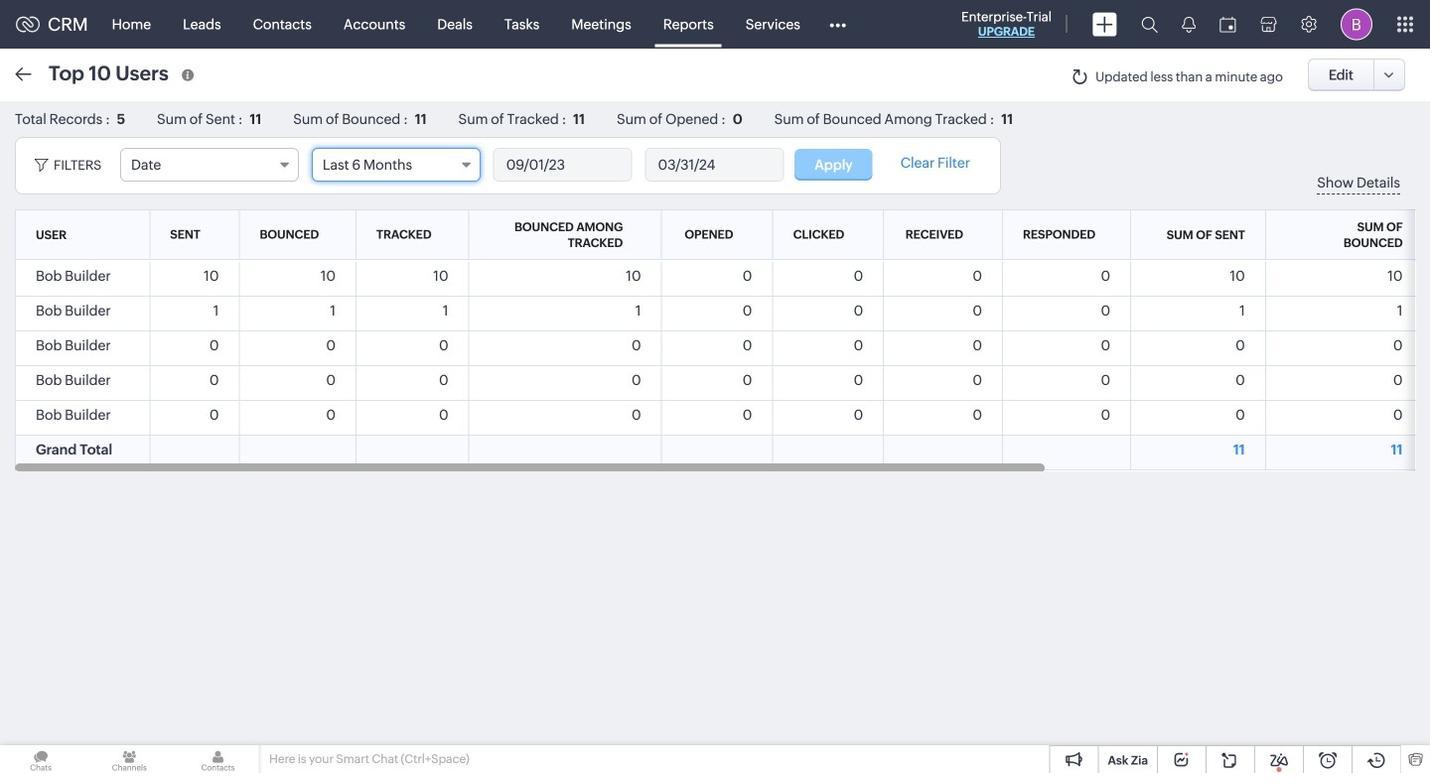 Task type: vqa. For each thing, say whether or not it's contained in the screenshot.
States
no



Task type: describe. For each thing, give the bounding box(es) containing it.
profile image
[[1341, 8, 1373, 40]]

MM/DD/YY text field
[[494, 149, 632, 181]]

signals element
[[1170, 0, 1208, 49]]

chats image
[[0, 746, 82, 774]]

search element
[[1130, 0, 1170, 49]]

profile element
[[1329, 0, 1385, 48]]

Other Modules field
[[817, 8, 859, 40]]



Task type: locate. For each thing, give the bounding box(es) containing it.
create menu image
[[1093, 12, 1118, 36]]

contacts image
[[177, 746, 259, 774]]

channels image
[[89, 746, 170, 774]]

None field
[[120, 148, 299, 182], [312, 148, 481, 182], [120, 148, 299, 182], [312, 148, 481, 182]]

search image
[[1141, 16, 1158, 33]]

create menu element
[[1081, 0, 1130, 48]]

logo image
[[16, 16, 40, 32]]

calendar image
[[1220, 16, 1237, 32]]

signals image
[[1182, 16, 1196, 33]]

MM/DD/YY text field
[[646, 149, 783, 181]]



